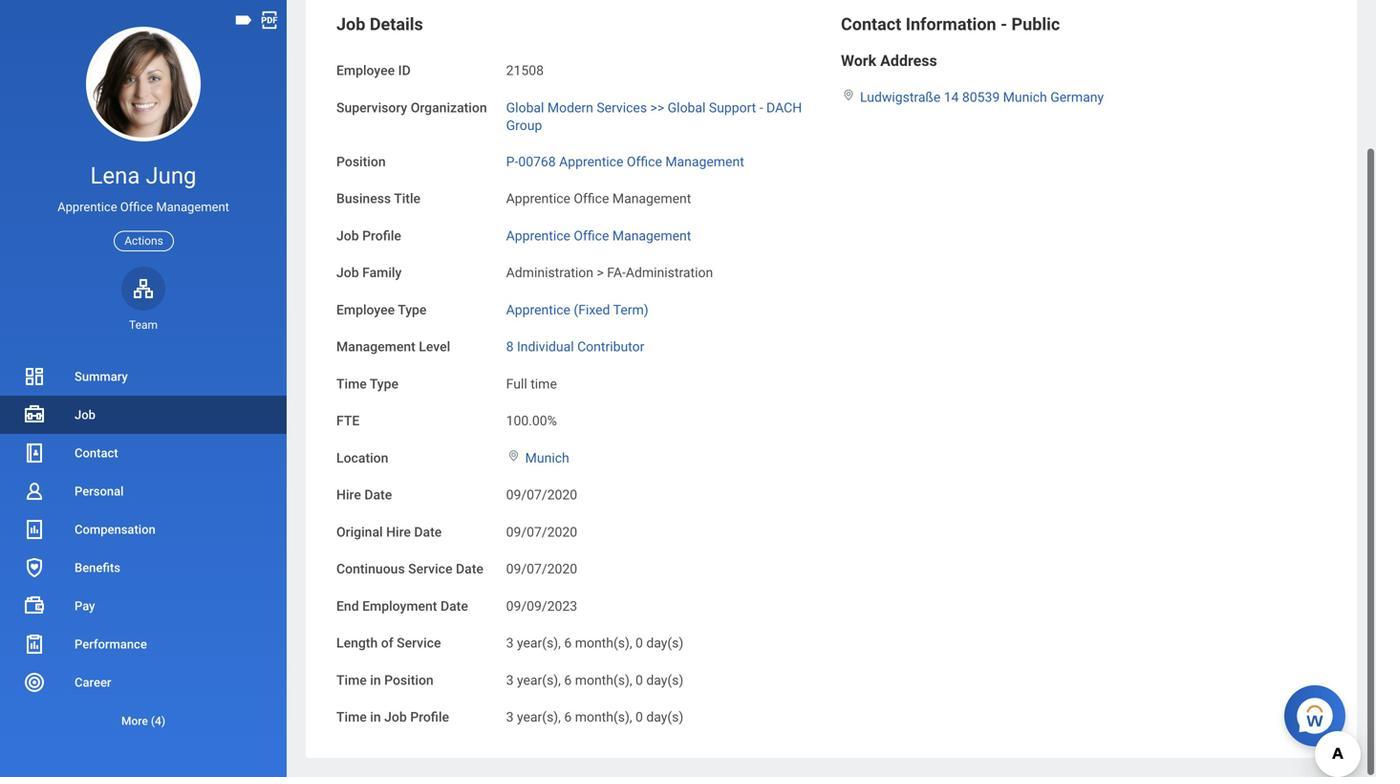 Task type: vqa. For each thing, say whether or not it's contained in the screenshot.


Task type: locate. For each thing, give the bounding box(es) containing it.
apprentice down the lena
[[57, 200, 117, 214]]

- inside global modern services >> global support - dach group
[[760, 100, 764, 115]]

1 month(s), from the top
[[575, 636, 633, 651]]

6 inside time in job profile element
[[565, 710, 572, 725]]

job inside navigation pane region
[[75, 408, 96, 422]]

1 year(s), from the top
[[517, 636, 561, 651]]

continuous service date element
[[506, 550, 578, 578]]

2 0 from the top
[[636, 673, 643, 688]]

employee down job family
[[337, 302, 395, 318]]

2 vertical spatial day(s)
[[647, 710, 684, 725]]

2 day(s) from the top
[[647, 673, 684, 688]]

administration up apprentice (fixed term) link
[[506, 265, 594, 281]]

1 horizontal spatial hire
[[386, 524, 411, 540]]

0 horizontal spatial administration
[[506, 265, 594, 281]]

of
[[381, 636, 394, 651]]

1 vertical spatial hire
[[386, 524, 411, 540]]

8
[[506, 339, 514, 355]]

0 horizontal spatial munich
[[526, 450, 570, 466]]

0 vertical spatial year(s),
[[517, 636, 561, 651]]

end employment date element
[[506, 587, 578, 615]]

profile up the family
[[363, 228, 402, 244]]

0 horizontal spatial -
[[760, 100, 764, 115]]

apprentice for business title element
[[506, 191, 571, 207]]

0 inside time in job profile element
[[636, 710, 643, 725]]

munich
[[1004, 89, 1048, 105], [526, 450, 570, 466]]

1 vertical spatial position
[[385, 673, 434, 688]]

job profile
[[337, 228, 402, 244]]

1 3 from the top
[[506, 636, 514, 651]]

3 inside time in position element
[[506, 673, 514, 688]]

office inside navigation pane region
[[120, 200, 153, 214]]

management down support at the top
[[666, 154, 745, 170]]

fte
[[337, 413, 360, 429]]

munich up hire date element
[[526, 450, 570, 466]]

personal
[[75, 484, 124, 499]]

lena
[[90, 162, 140, 189]]

global right >>
[[668, 100, 706, 115]]

id
[[398, 63, 411, 78]]

year(s), down time in position element
[[517, 710, 561, 725]]

continuous service date
[[337, 561, 484, 577]]

0
[[636, 636, 643, 651], [636, 673, 643, 688], [636, 710, 643, 725]]

time for time type
[[337, 376, 367, 392]]

employee
[[337, 63, 395, 78], [337, 302, 395, 318]]

1 employee from the top
[[337, 63, 395, 78]]

1 vertical spatial time
[[337, 673, 367, 688]]

apprentice office management up job family "element"
[[506, 228, 692, 244]]

time up fte
[[337, 376, 367, 392]]

3 year(s), 6 month(s), 0 day(s)
[[506, 636, 684, 651], [506, 673, 684, 688], [506, 710, 684, 725]]

2 3 from the top
[[506, 673, 514, 688]]

hire
[[337, 487, 361, 503], [386, 524, 411, 540]]

2 administration from the left
[[626, 265, 714, 281]]

3 3 year(s), 6 month(s), 0 day(s) from the top
[[506, 710, 684, 725]]

1 time from the top
[[337, 376, 367, 392]]

day(s) for length of service
[[647, 636, 684, 651]]

administration up "term)"
[[626, 265, 714, 281]]

personal image
[[23, 480, 46, 503]]

contact up work at the right of the page
[[841, 14, 902, 34]]

career
[[75, 676, 111, 690]]

0 vertical spatial month(s),
[[575, 636, 633, 651]]

2 09/07/2020 from the top
[[506, 524, 578, 540]]

1 vertical spatial in
[[370, 710, 381, 725]]

p-00768 apprentice office management
[[506, 154, 745, 170]]

09/07/2020 up original hire date element on the bottom left of page
[[506, 487, 578, 503]]

0 inside the length of service element
[[636, 636, 643, 651]]

summary image
[[23, 365, 46, 388]]

3 day(s) from the top
[[647, 710, 684, 725]]

3 year(s), 6 month(s), 0 day(s) up time in job profile element
[[506, 673, 684, 688]]

1 vertical spatial 09/07/2020
[[506, 524, 578, 540]]

apprentice (fixed term) link
[[506, 298, 649, 318]]

2 6 from the top
[[565, 673, 572, 688]]

2 in from the top
[[370, 710, 381, 725]]

apprentice inside apprentice office management link
[[506, 228, 571, 244]]

position up time in job profile
[[385, 673, 434, 688]]

career link
[[0, 664, 287, 702]]

1 horizontal spatial -
[[1001, 14, 1008, 34]]

list
[[0, 358, 287, 740]]

date up continuous service date on the left
[[414, 524, 442, 540]]

1 vertical spatial employee
[[337, 302, 395, 318]]

time
[[337, 376, 367, 392], [337, 673, 367, 688], [337, 710, 367, 725]]

day(s) inside the length of service element
[[647, 636, 684, 651]]

1 0 from the top
[[636, 636, 643, 651]]

employment
[[363, 598, 437, 614]]

apprentice office management for apprentice office management link
[[506, 228, 692, 244]]

0 vertical spatial 09/07/2020
[[506, 487, 578, 503]]

munich right 80539
[[1004, 89, 1048, 105]]

year(s),
[[517, 636, 561, 651], [517, 673, 561, 688], [517, 710, 561, 725]]

1 global from the left
[[506, 100, 545, 115]]

view team image
[[132, 277, 155, 300]]

apprentice for apprentice (fixed term) link
[[506, 302, 571, 318]]

profile down the time in position
[[410, 710, 449, 725]]

month(s), down time in position element
[[575, 710, 633, 725]]

0 vertical spatial -
[[1001, 14, 1008, 34]]

office down global modern services >> global support - dach group
[[627, 154, 663, 170]]

job family element
[[506, 253, 714, 282]]

actions button
[[114, 231, 174, 251]]

contact up personal
[[75, 446, 118, 460]]

1 3 year(s), 6 month(s), 0 day(s) from the top
[[506, 636, 684, 651]]

-
[[1001, 14, 1008, 34], [760, 100, 764, 115]]

6 inside time in position element
[[565, 673, 572, 688]]

0 vertical spatial day(s)
[[647, 636, 684, 651]]

month(s), up time in job profile element
[[575, 673, 633, 688]]

3 for length of service
[[506, 636, 514, 651]]

0 inside time in position element
[[636, 673, 643, 688]]

2 3 year(s), 6 month(s), 0 day(s) from the top
[[506, 673, 684, 688]]

1 vertical spatial 0
[[636, 673, 643, 688]]

1 horizontal spatial administration
[[626, 265, 714, 281]]

2 employee from the top
[[337, 302, 395, 318]]

month(s), inside time in job profile element
[[575, 710, 633, 725]]

2 vertical spatial 09/07/2020
[[506, 561, 578, 577]]

2 vertical spatial 3 year(s), 6 month(s), 0 day(s)
[[506, 710, 684, 725]]

2 time from the top
[[337, 673, 367, 688]]

3 month(s), from the top
[[575, 710, 633, 725]]

1 horizontal spatial global
[[668, 100, 706, 115]]

apprentice office management down lena jung
[[57, 200, 229, 214]]

date left the 'continuous service date' element on the bottom
[[456, 561, 484, 577]]

apprentice down business title element
[[506, 228, 571, 244]]

service right of
[[397, 636, 441, 651]]

1 in from the top
[[370, 673, 381, 688]]

>>
[[651, 100, 665, 115]]

contact
[[841, 14, 902, 34], [75, 446, 118, 460]]

compensation image
[[23, 518, 46, 541]]

0 for length of service
[[636, 636, 643, 651]]

date for employment
[[441, 598, 468, 614]]

information
[[906, 14, 997, 34]]

contact inside group
[[841, 14, 902, 34]]

year(s), down 09/09/2023
[[517, 636, 561, 651]]

0 horizontal spatial hire
[[337, 487, 361, 503]]

in for position
[[370, 673, 381, 688]]

management up fa-
[[613, 228, 692, 244]]

management down "employee type"
[[337, 339, 416, 355]]

original hire date element
[[506, 513, 578, 541]]

0 vertical spatial munich
[[1004, 89, 1048, 105]]

3 inside time in job profile element
[[506, 710, 514, 725]]

benefits image
[[23, 557, 46, 579]]

apprentice inside apprentice (fixed term) link
[[506, 302, 571, 318]]

month(s), up time in position element
[[575, 636, 633, 651]]

original
[[337, 524, 383, 540]]

0 vertical spatial 3
[[506, 636, 514, 651]]

2 vertical spatial 0
[[636, 710, 643, 725]]

apprentice up business title element
[[560, 154, 624, 170]]

6 inside the length of service element
[[565, 636, 572, 651]]

apprentice inside business title element
[[506, 191, 571, 207]]

1 horizontal spatial profile
[[410, 710, 449, 725]]

0 horizontal spatial profile
[[363, 228, 402, 244]]

2 year(s), from the top
[[517, 673, 561, 688]]

0 up time in position element
[[636, 636, 643, 651]]

day(s) up time in job profile element
[[647, 673, 684, 688]]

1 horizontal spatial contact
[[841, 14, 902, 34]]

job down summary
[[75, 408, 96, 422]]

in
[[370, 673, 381, 688], [370, 710, 381, 725]]

8 individual contributor link
[[506, 335, 645, 355]]

- left dach
[[760, 100, 764, 115]]

list containing summary
[[0, 358, 287, 740]]

time in position element
[[506, 661, 684, 690]]

job down business
[[337, 228, 359, 244]]

1 horizontal spatial munich
[[1004, 89, 1048, 105]]

public
[[1012, 14, 1061, 34]]

hire date
[[337, 487, 392, 503]]

employee for employee type
[[337, 302, 395, 318]]

apprentice office management
[[506, 191, 692, 207], [57, 200, 229, 214], [506, 228, 692, 244]]

day(s) inside time in job profile element
[[647, 710, 684, 725]]

fte element
[[506, 402, 557, 430]]

year(s), inside the length of service element
[[517, 636, 561, 651]]

2 month(s), from the top
[[575, 673, 633, 688]]

time down the time in position
[[337, 710, 367, 725]]

6 up time in position element
[[565, 636, 572, 651]]

3 3 from the top
[[506, 710, 514, 725]]

apprentice up individual
[[506, 302, 571, 318]]

1 vertical spatial -
[[760, 100, 764, 115]]

0 vertical spatial employee
[[337, 63, 395, 78]]

3 6 from the top
[[565, 710, 572, 725]]

1 vertical spatial profile
[[410, 710, 449, 725]]

contact inside navigation pane region
[[75, 446, 118, 460]]

month(s), inside the length of service element
[[575, 636, 633, 651]]

0 vertical spatial profile
[[363, 228, 402, 244]]

apprentice down 00768 in the top left of the page
[[506, 191, 571, 207]]

day(s) for time in position
[[647, 673, 684, 688]]

office down lena jung
[[120, 200, 153, 214]]

contact information - public button
[[841, 14, 1061, 34]]

supervisory
[[337, 100, 408, 115]]

job for job details
[[337, 14, 366, 34]]

global modern services >> global support - dach group link
[[506, 96, 803, 133]]

job for job family
[[337, 265, 359, 281]]

3 year(s), from the top
[[517, 710, 561, 725]]

6 up time in job profile element
[[565, 673, 572, 688]]

global
[[506, 100, 545, 115], [668, 100, 706, 115]]

in down length of service
[[370, 673, 381, 688]]

month(s), for time in job profile
[[575, 710, 633, 725]]

global up group
[[506, 100, 545, 115]]

year(s), up time in job profile element
[[517, 673, 561, 688]]

0 down time in position element
[[636, 710, 643, 725]]

0 vertical spatial type
[[398, 302, 427, 318]]

1 09/07/2020 from the top
[[506, 487, 578, 503]]

- left public
[[1001, 14, 1008, 34]]

0 vertical spatial 6
[[565, 636, 572, 651]]

3
[[506, 636, 514, 651], [506, 673, 514, 688], [506, 710, 514, 725]]

day(s) up time in position element
[[647, 636, 684, 651]]

date right employment
[[441, 598, 468, 614]]

management
[[666, 154, 745, 170], [613, 191, 692, 207], [156, 200, 229, 214], [613, 228, 692, 244], [337, 339, 416, 355]]

job left the family
[[337, 265, 359, 281]]

type up "management level"
[[398, 302, 427, 318]]

date for hire
[[414, 524, 442, 540]]

2 vertical spatial 3
[[506, 710, 514, 725]]

business
[[337, 191, 391, 207]]

2 vertical spatial month(s),
[[575, 710, 633, 725]]

1 vertical spatial month(s),
[[575, 673, 633, 688]]

3 year(s), 6 month(s), 0 day(s) up time in position element
[[506, 636, 684, 651]]

time down length
[[337, 673, 367, 688]]

year(s), inside time in position element
[[517, 673, 561, 688]]

0 for time in job profile
[[636, 710, 643, 725]]

supervisory organization
[[337, 100, 487, 115]]

2 vertical spatial time
[[337, 710, 367, 725]]

3 09/07/2020 from the top
[[506, 561, 578, 577]]

0 vertical spatial time
[[337, 376, 367, 392]]

job left details
[[337, 14, 366, 34]]

3 time from the top
[[337, 710, 367, 725]]

09/07/2020 up end employment date element
[[506, 561, 578, 577]]

3 year(s), 6 month(s), 0 day(s) down time in position element
[[506, 710, 684, 725]]

hire up continuous service date on the left
[[386, 524, 411, 540]]

1 vertical spatial munich
[[526, 450, 570, 466]]

6 down time in position element
[[565, 710, 572, 725]]

0 vertical spatial 0
[[636, 636, 643, 651]]

term)
[[614, 302, 649, 318]]

3 inside the length of service element
[[506, 636, 514, 651]]

service up end employment date
[[408, 561, 453, 577]]

1 day(s) from the top
[[647, 636, 684, 651]]

month(s), inside time in position element
[[575, 673, 633, 688]]

0 vertical spatial 3 year(s), 6 month(s), 0 day(s)
[[506, 636, 684, 651]]

day(s) inside time in position element
[[647, 673, 684, 688]]

germany
[[1051, 89, 1105, 105]]

year(s), for length of service
[[517, 636, 561, 651]]

day(s) down time in position element
[[647, 710, 684, 725]]

0 for time in position
[[636, 673, 643, 688]]

munich link
[[526, 446, 570, 466]]

1 vertical spatial 3
[[506, 673, 514, 688]]

1 vertical spatial 3 year(s), 6 month(s), 0 day(s)
[[506, 673, 684, 688]]

employee type
[[337, 302, 427, 318]]

1 vertical spatial 6
[[565, 673, 572, 688]]

ludwigstraße 14 80539 munich germany
[[861, 89, 1105, 105]]

1 vertical spatial type
[[370, 376, 399, 392]]

position up business
[[337, 154, 386, 170]]

year(s), inside time in job profile element
[[517, 710, 561, 725]]

1 vertical spatial day(s)
[[647, 673, 684, 688]]

day(s)
[[647, 636, 684, 651], [647, 673, 684, 688], [647, 710, 684, 725]]

contact link
[[0, 434, 287, 472]]

type down "management level"
[[370, 376, 399, 392]]

hire up original
[[337, 487, 361, 503]]

details
[[370, 14, 423, 34]]

management down jung
[[156, 200, 229, 214]]

09/07/2020 up the 'continuous service date' element on the bottom
[[506, 524, 578, 540]]

office up apprentice office management link
[[574, 191, 610, 207]]

0 up time in job profile element
[[636, 673, 643, 688]]

hire date element
[[506, 476, 578, 504]]

work
[[841, 52, 877, 70]]

0 horizontal spatial contact
[[75, 446, 118, 460]]

1 vertical spatial contact
[[75, 446, 118, 460]]

1 vertical spatial year(s),
[[517, 673, 561, 688]]

month(s),
[[575, 636, 633, 651], [575, 673, 633, 688], [575, 710, 633, 725]]

apprentice
[[560, 154, 624, 170], [506, 191, 571, 207], [57, 200, 117, 214], [506, 228, 571, 244], [506, 302, 571, 318]]

2 vertical spatial year(s),
[[517, 710, 561, 725]]

employee up supervisory
[[337, 63, 395, 78]]

apprentice office management up apprentice office management link
[[506, 191, 692, 207]]

6
[[565, 636, 572, 651], [565, 673, 572, 688], [565, 710, 572, 725]]

employee for employee id
[[337, 63, 395, 78]]

service
[[408, 561, 453, 577], [397, 636, 441, 651]]

global modern services >> global support - dach group
[[506, 100, 803, 133]]

business title element
[[506, 179, 692, 208]]

0 vertical spatial contact
[[841, 14, 902, 34]]

time in job profile
[[337, 710, 449, 725]]

0 vertical spatial in
[[370, 673, 381, 688]]

contact image
[[23, 442, 46, 465]]

0 horizontal spatial global
[[506, 100, 545, 115]]

ludwigstraße
[[861, 89, 941, 105]]

3 0 from the top
[[636, 710, 643, 725]]

benefits
[[75, 561, 120, 575]]

in down the time in position
[[370, 710, 381, 725]]

1 6 from the top
[[565, 636, 572, 651]]

management down p-00768 apprentice office management
[[613, 191, 692, 207]]

0 vertical spatial position
[[337, 154, 386, 170]]

job
[[337, 14, 366, 34], [337, 228, 359, 244], [337, 265, 359, 281], [75, 408, 96, 422], [385, 710, 407, 725]]

month(s), for length of service
[[575, 636, 633, 651]]

100.00%
[[506, 413, 557, 429]]

2 vertical spatial 6
[[565, 710, 572, 725]]



Task type: describe. For each thing, give the bounding box(es) containing it.
- inside group
[[1001, 14, 1008, 34]]

day(s) for time in job profile
[[647, 710, 684, 725]]

apprentice inside navigation pane region
[[57, 200, 117, 214]]

management inside business title element
[[613, 191, 692, 207]]

time for time in position
[[337, 673, 367, 688]]

3 year(s), 6 month(s), 0 day(s) for time in position
[[506, 673, 684, 688]]

job image
[[23, 404, 46, 426]]

time
[[531, 376, 557, 392]]

14
[[944, 89, 960, 105]]

more (4) button
[[0, 710, 287, 733]]

location image
[[841, 88, 857, 102]]

administration > fa-administration
[[506, 265, 714, 281]]

team lena jung element
[[121, 317, 165, 333]]

09/07/2020 for original hire date
[[506, 524, 578, 540]]

end employment date
[[337, 598, 468, 614]]

more
[[121, 715, 148, 728]]

(fixed
[[574, 302, 611, 318]]

office inside business title element
[[574, 191, 610, 207]]

employee id element
[[506, 51, 544, 80]]

type for employee type
[[398, 302, 427, 318]]

6 for time in job profile
[[565, 710, 572, 725]]

workday assistant region
[[1285, 678, 1354, 747]]

0 vertical spatial service
[[408, 561, 453, 577]]

0 vertical spatial hire
[[337, 487, 361, 503]]

career image
[[23, 671, 46, 694]]

time for time in job profile
[[337, 710, 367, 725]]

8 individual contributor
[[506, 339, 645, 355]]

management inside navigation pane region
[[156, 200, 229, 214]]

pay image
[[23, 595, 46, 618]]

p-
[[506, 154, 519, 170]]

length of service
[[337, 636, 441, 651]]

1 administration from the left
[[506, 265, 594, 281]]

job family
[[337, 265, 402, 281]]

more (4)
[[121, 715, 165, 728]]

full time
[[506, 376, 557, 392]]

in for job
[[370, 710, 381, 725]]

original hire date
[[337, 524, 442, 540]]

6 for length of service
[[565, 636, 572, 651]]

office up job family "element"
[[574, 228, 610, 244]]

management level
[[337, 339, 451, 355]]

apprentice office management link
[[506, 224, 692, 244]]

address
[[881, 52, 938, 70]]

employee id
[[337, 63, 411, 78]]

time type
[[337, 376, 399, 392]]

continuous
[[337, 561, 405, 577]]

personal link
[[0, 472, 287, 511]]

(4)
[[151, 715, 165, 728]]

>
[[597, 265, 604, 281]]

contact for contact
[[75, 446, 118, 460]]

pay link
[[0, 587, 287, 625]]

date for service
[[456, 561, 484, 577]]

performance
[[75, 637, 147, 652]]

lena jung
[[90, 162, 197, 189]]

group
[[506, 118, 543, 133]]

compensation
[[75, 523, 156, 537]]

work address
[[841, 52, 938, 70]]

view printable version (pdf) image
[[259, 10, 280, 31]]

full time element
[[506, 372, 557, 392]]

organization
[[411, 100, 487, 115]]

00768
[[519, 154, 556, 170]]

benefits link
[[0, 549, 287, 587]]

year(s), for time in job profile
[[517, 710, 561, 725]]

contact information - public
[[841, 14, 1061, 34]]

3 year(s), 6 month(s), 0 day(s) for length of service
[[506, 636, 684, 651]]

contributor
[[578, 339, 645, 355]]

length
[[337, 636, 378, 651]]

month(s), for time in position
[[575, 673, 633, 688]]

date up 'original hire date'
[[365, 487, 392, 503]]

job link
[[0, 396, 287, 434]]

time in job profile element
[[506, 698, 684, 727]]

contact information - public group
[[841, 13, 1327, 106]]

3 for time in job profile
[[506, 710, 514, 725]]

support
[[709, 100, 757, 115]]

09/07/2020 for hire date
[[506, 487, 578, 503]]

modern
[[548, 100, 594, 115]]

individual
[[517, 339, 574, 355]]

more (4) button
[[0, 702, 287, 740]]

job for job profile
[[337, 228, 359, 244]]

3 year(s), 6 month(s), 0 day(s) for time in job profile
[[506, 710, 684, 725]]

pay
[[75, 599, 95, 613]]

job details button
[[337, 14, 423, 34]]

1 vertical spatial service
[[397, 636, 441, 651]]

apprentice for apprentice office management link
[[506, 228, 571, 244]]

apprentice office management for business title element
[[506, 191, 692, 207]]

business title
[[337, 191, 421, 207]]

3 for time in position
[[506, 673, 514, 688]]

location image
[[506, 449, 522, 463]]

80539
[[963, 89, 1000, 105]]

summary link
[[0, 358, 287, 396]]

navigation pane region
[[0, 0, 287, 777]]

family
[[363, 265, 402, 281]]

performance link
[[0, 625, 287, 664]]

2 global from the left
[[668, 100, 706, 115]]

team
[[129, 318, 158, 332]]

job details
[[337, 14, 423, 34]]

p-00768 apprentice office management link
[[506, 150, 745, 170]]

fa-
[[607, 265, 626, 281]]

09/07/2020 for continuous service date
[[506, 561, 578, 577]]

type for time type
[[370, 376, 399, 392]]

tag image
[[233, 10, 254, 31]]

length of service element
[[506, 624, 684, 653]]

compensation link
[[0, 511, 287, 549]]

apprentice (fixed term)
[[506, 302, 649, 318]]

services
[[597, 100, 647, 115]]

6 for time in position
[[565, 673, 572, 688]]

time in position
[[337, 673, 434, 688]]

actions
[[125, 234, 163, 248]]

job down the time in position
[[385, 710, 407, 725]]

ludwigstraße 14 80539 munich germany link
[[861, 86, 1105, 105]]

full
[[506, 376, 528, 392]]

munich inside contact information - public group
[[1004, 89, 1048, 105]]

summary
[[75, 370, 128, 384]]

dach
[[767, 100, 803, 115]]

apprentice inside p-00768 apprentice office management link
[[560, 154, 624, 170]]

21508
[[506, 63, 544, 78]]

team link
[[121, 267, 165, 333]]

apprentice office management inside navigation pane region
[[57, 200, 229, 214]]

performance image
[[23, 633, 46, 656]]

job details group
[[337, 13, 822, 728]]

location
[[337, 450, 389, 466]]

level
[[419, 339, 451, 355]]

munich inside job details group
[[526, 450, 570, 466]]

contact for contact information - public
[[841, 14, 902, 34]]

end
[[337, 598, 359, 614]]

year(s), for time in position
[[517, 673, 561, 688]]

jung
[[146, 162, 197, 189]]



